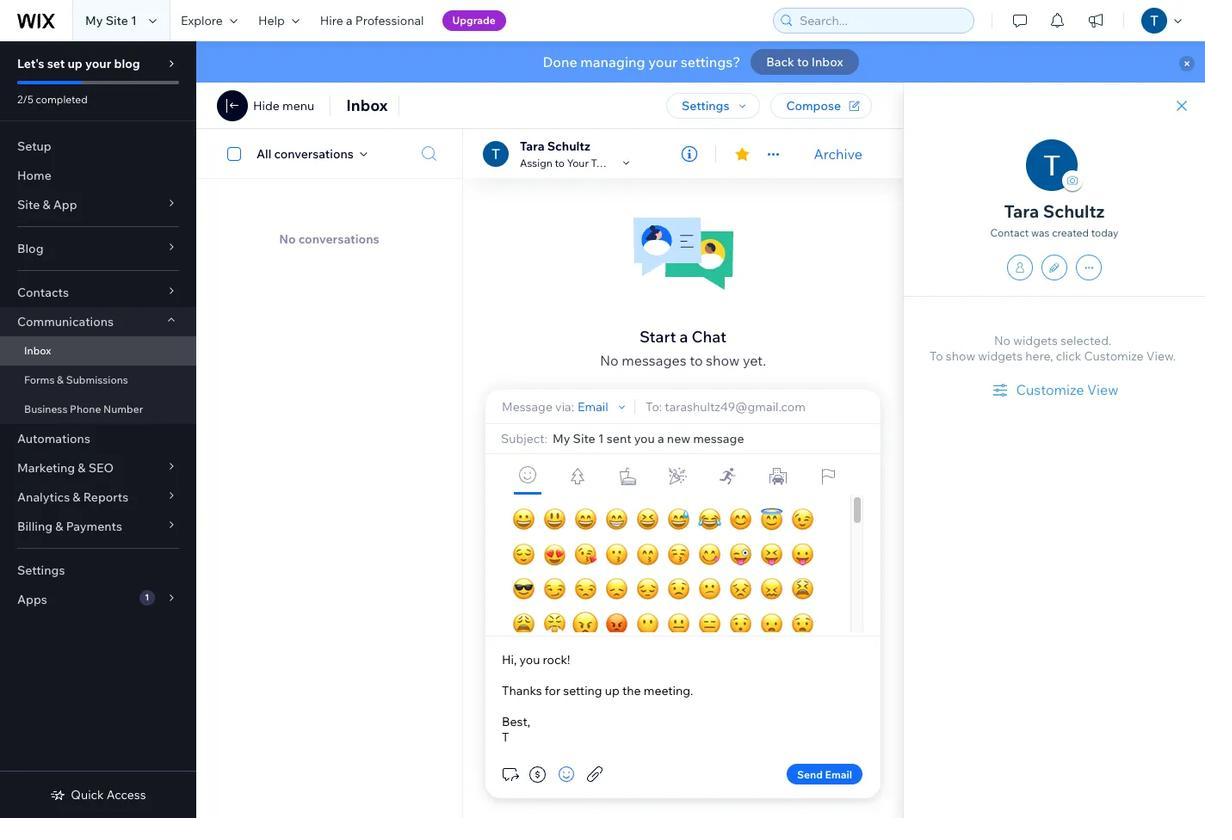 Task type: describe. For each thing, give the bounding box(es) containing it.
schultz for tara schultz contact was created today
[[1044, 201, 1105, 222]]

contacts
[[17, 285, 69, 301]]

😜
[[729, 540, 753, 570]]

here,
[[1026, 349, 1054, 364]]

😠 tab panel
[[503, 495, 864, 646]]

😌
[[512, 540, 536, 570]]

compose
[[787, 98, 841, 114]]

business
[[24, 403, 68, 416]]

forms & submissions link
[[0, 366, 196, 395]]

inbox link
[[0, 337, 196, 366]]

Search... field
[[795, 9, 969, 33]]

😝 button
[[760, 538, 784, 573]]

billing & payments
[[17, 519, 122, 535]]

automations link
[[0, 425, 196, 454]]

😙 button
[[636, 538, 660, 573]]

😃
[[543, 506, 567, 535]]

back to inbox button
[[751, 49, 859, 75]]

was
[[1032, 226, 1050, 239]]

let's set up your blog
[[17, 56, 140, 71]]

number
[[103, 403, 143, 416]]

😉
[[791, 506, 815, 535]]

reports
[[83, 490, 128, 506]]

up
[[68, 56, 83, 71]]

😉 button
[[791, 503, 815, 538]]

set
[[47, 56, 65, 71]]

to: tarashultz49@gmail.com
[[646, 399, 806, 415]]

marketing & seo
[[17, 461, 114, 476]]

😏
[[543, 575, 567, 605]]

send email button
[[787, 765, 863, 785]]

😔 button
[[636, 573, 660, 608]]

😊 button
[[729, 503, 753, 538]]

via:
[[556, 399, 575, 415]]

menu
[[282, 98, 315, 114]]

settings link
[[0, 556, 196, 586]]

1 horizontal spatial inbox
[[346, 96, 388, 115]]

email button
[[578, 399, 629, 415]]

selected.
[[1061, 333, 1112, 349]]

0 horizontal spatial email
[[578, 399, 609, 415]]

assign to your team
[[520, 156, 618, 169]]

quick
[[71, 788, 104, 803]]

completed
[[36, 93, 88, 106]]

😅
[[667, 506, 691, 535]]

help
[[258, 13, 285, 28]]

hire
[[320, 13, 343, 28]]

seo
[[88, 461, 114, 476]]

your inside sidebar element
[[85, 56, 111, 71]]

& for site
[[43, 197, 50, 213]]

to:
[[646, 399, 662, 415]]

conversations for all conversations
[[274, 146, 354, 161]]

done
[[543, 53, 578, 71]]

😶 button
[[636, 608, 660, 642]]

😕
[[698, 575, 722, 605]]

blog
[[17, 241, 43, 257]]

😚 button
[[667, 538, 691, 573]]

😔
[[636, 575, 660, 605]]

tarashultz49@gmail.com
[[665, 399, 806, 415]]

😫
[[791, 575, 815, 605]]

hide menu
[[253, 98, 315, 114]]

😒
[[574, 575, 598, 605]]

professional
[[355, 13, 424, 28]]

😫 button
[[791, 573, 815, 608]]

forms & submissions
[[24, 374, 128, 387]]

communications
[[17, 314, 114, 330]]

😁 button
[[605, 503, 629, 538]]

upgrade button
[[442, 10, 506, 31]]

settings for 'settings' link
[[17, 563, 65, 579]]

😝
[[760, 540, 784, 570]]

no widgets selected. to show widgets here, click customize view.
[[930, 333, 1177, 364]]

😟 button
[[667, 573, 691, 608]]

a for professional
[[346, 13, 353, 28]]

archive
[[814, 145, 863, 162]]

sidebar element
[[0, 41, 196, 819]]

inbox inside sidebar element
[[24, 344, 51, 357]]

widgets left selected.
[[1014, 333, 1058, 349]]

hire a professional
[[320, 13, 424, 28]]

schultz for tara schultz
[[547, 138, 591, 154]]

all conversations
[[257, 146, 354, 161]]

😧 button
[[791, 608, 815, 642]]

& for marketing
[[78, 461, 86, 476]]

😀 button
[[512, 503, 536, 538]]

Type your message. Hit enter to submit. text field
[[499, 651, 867, 748]]

site & app button
[[0, 190, 196, 220]]

to
[[930, 349, 944, 364]]

emojis image
[[556, 765, 577, 785]]

😩 button
[[512, 608, 536, 642]]

& for analytics
[[73, 490, 81, 506]]

1 horizontal spatial site
[[106, 13, 128, 28]]

phone
[[70, 403, 101, 416]]

😟
[[667, 575, 691, 605]]

marketing
[[17, 461, 75, 476]]

marketing & seo button
[[0, 454, 196, 483]]

no inside the start a chat no messages to show yet.
[[600, 352, 619, 369]]

quick access
[[71, 788, 146, 803]]

😒 button
[[574, 573, 598, 608]]

😌 button
[[512, 538, 536, 573]]

home
[[17, 168, 51, 183]]

😛 button
[[791, 538, 815, 573]]

😑 button
[[698, 608, 722, 642]]



Task type: vqa. For each thing, say whether or not it's contained in the screenshot.
Let's set up your business
no



Task type: locate. For each thing, give the bounding box(es) containing it.
& left reports
[[73, 490, 81, 506]]

tara up contact
[[1005, 201, 1040, 222]]

customize view button
[[991, 380, 1119, 400]]

inbox right "menu"
[[346, 96, 388, 115]]

widgets left here, on the right
[[979, 349, 1023, 364]]

site inside dropdown button
[[17, 197, 40, 213]]

my
[[85, 13, 103, 28]]

let's
[[17, 56, 44, 71]]

a for chat
[[680, 327, 688, 347]]

show right to
[[946, 349, 976, 364]]

payments
[[66, 519, 122, 535]]

app
[[53, 197, 77, 213]]

tara schultz image
[[483, 141, 509, 167]]

email right via:
[[578, 399, 609, 415]]

inbox up compose button
[[812, 54, 844, 70]]

& for forms
[[57, 374, 64, 387]]

1 horizontal spatial a
[[680, 327, 688, 347]]

email right send
[[826, 769, 853, 782]]

😞
[[605, 575, 629, 605]]

0 horizontal spatial no
[[279, 232, 296, 247]]

0 vertical spatial schultz
[[547, 138, 591, 154]]

start
[[640, 327, 676, 347]]

0 horizontal spatial a
[[346, 13, 353, 28]]

1 vertical spatial to
[[555, 156, 565, 169]]

😕 button
[[698, 573, 722, 608]]

😧
[[791, 610, 815, 639]]

to for done managing your settings?
[[797, 54, 809, 70]]

2 vertical spatial inbox
[[24, 344, 51, 357]]

2 horizontal spatial to
[[797, 54, 809, 70]]

compose button
[[771, 93, 872, 119]]

0 horizontal spatial tara
[[520, 138, 545, 154]]

settings inside button
[[682, 98, 730, 114]]

😎 button
[[512, 573, 536, 608]]

no for conversations
[[279, 232, 296, 247]]

settings down settings?
[[682, 98, 730, 114]]

business phone number
[[24, 403, 143, 416]]

a
[[346, 13, 353, 28], [680, 327, 688, 347]]

1 horizontal spatial settings
[[682, 98, 730, 114]]

1 horizontal spatial to
[[690, 352, 703, 369]]

schultz up "assign to your team"
[[547, 138, 591, 154]]

1 vertical spatial conversations
[[299, 232, 380, 247]]

subject:
[[501, 431, 548, 447]]

settings?
[[681, 53, 741, 71]]

0 horizontal spatial schultz
[[547, 138, 591, 154]]

1 vertical spatial 1
[[145, 592, 149, 604]]

1 horizontal spatial 1
[[145, 592, 149, 604]]

None checkbox
[[218, 143, 257, 164]]

😋 button
[[698, 538, 722, 573]]

inbox inside button
[[812, 54, 844, 70]]

😡 button
[[605, 608, 629, 642]]

your
[[649, 53, 678, 71], [85, 56, 111, 71]]

0 vertical spatial to
[[797, 54, 809, 70]]

created
[[1053, 226, 1089, 239]]

2 vertical spatial to
[[690, 352, 703, 369]]

😂 button
[[698, 503, 722, 538]]

email
[[578, 399, 609, 415], [826, 769, 853, 782]]

0 vertical spatial email
[[578, 399, 609, 415]]

& left seo
[[78, 461, 86, 476]]

😍 button
[[543, 538, 567, 573]]

schultz inside tara schultz contact was created today
[[1044, 201, 1105, 222]]

& left app
[[43, 197, 50, 213]]

schultz up created at the right top
[[1044, 201, 1105, 222]]

customize inside no widgets selected. to show widgets here, click customize view.
[[1085, 349, 1144, 364]]

0 vertical spatial customize
[[1085, 349, 1144, 364]]

submissions
[[66, 374, 128, 387]]

0 horizontal spatial 1
[[131, 13, 137, 28]]

view.
[[1147, 349, 1177, 364]]

managing
[[581, 53, 646, 71]]

2 horizontal spatial inbox
[[812, 54, 844, 70]]

0 horizontal spatial site
[[17, 197, 40, 213]]

all
[[257, 146, 272, 161]]

0 horizontal spatial show
[[706, 352, 740, 369]]

0 horizontal spatial settings
[[17, 563, 65, 579]]

saved replies image
[[499, 765, 520, 785]]

1 vertical spatial settings
[[17, 563, 65, 579]]

to down chat
[[690, 352, 703, 369]]

tara schultz image
[[1027, 140, 1078, 191]]

inbox up the forms
[[24, 344, 51, 357]]

site
[[106, 13, 128, 28], [17, 197, 40, 213]]

your left settings?
[[649, 53, 678, 71]]

😃 button
[[543, 503, 567, 538]]

1 vertical spatial inbox
[[346, 96, 388, 115]]

1 vertical spatial a
[[680, 327, 688, 347]]

settings inside sidebar element
[[17, 563, 65, 579]]

😆
[[636, 506, 660, 535]]

😎
[[512, 575, 536, 605]]

0 vertical spatial a
[[346, 13, 353, 28]]

😀 😃 😄 😁 😆 😅 😂 😊 😇 😉 😌 😍 😘 😗 😙 😚 😋 😜 😝 😛 😎 😏 😒 😞 😔 😟 😕 😣 😖 😫 😩 😤 😠 😡 😶 😐 😑 😯 😦 😧
[[512, 506, 815, 642]]

😦
[[760, 610, 784, 639]]

1 vertical spatial site
[[17, 197, 40, 213]]

site right the my
[[106, 13, 128, 28]]

no inside no widgets selected. to show widgets here, click customize view.
[[995, 333, 1011, 349]]

tara up assign
[[520, 138, 545, 154]]

😀
[[512, 506, 536, 535]]

0 horizontal spatial inbox
[[24, 344, 51, 357]]

no for widgets
[[995, 333, 1011, 349]]

1 vertical spatial email
[[826, 769, 853, 782]]

& for billing
[[55, 519, 63, 535]]

1 vertical spatial tara
[[1005, 201, 1040, 222]]

tara for tara schultz
[[520, 138, 545, 154]]

1 right the my
[[131, 13, 137, 28]]

today
[[1092, 226, 1119, 239]]

a right hire
[[346, 13, 353, 28]]

😍
[[543, 540, 567, 570]]

to for tara schultz
[[555, 156, 565, 169]]

1 horizontal spatial tara
[[1005, 201, 1040, 222]]

billing & payments button
[[0, 512, 196, 542]]

2 vertical spatial no
[[600, 352, 619, 369]]

to down tara schultz
[[555, 156, 565, 169]]

settings up apps
[[17, 563, 65, 579]]

setup
[[17, 139, 51, 154]]

1 horizontal spatial no
[[600, 352, 619, 369]]

to right back
[[797, 54, 809, 70]]

site down home
[[17, 197, 40, 213]]

0 vertical spatial conversations
[[274, 146, 354, 161]]

customize down here, on the right
[[1017, 382, 1085, 399]]

a left chat
[[680, 327, 688, 347]]

1 vertical spatial no
[[995, 333, 1011, 349]]

1 inside sidebar element
[[145, 592, 149, 604]]

settings button
[[667, 93, 761, 119]]

1 down 'settings' link
[[145, 592, 149, 604]]

apps
[[17, 592, 47, 608]]

2 horizontal spatial no
[[995, 333, 1011, 349]]

😚
[[667, 540, 691, 570]]

😋
[[698, 540, 722, 570]]

0 horizontal spatial to
[[555, 156, 565, 169]]

0 vertical spatial no
[[279, 232, 296, 247]]

1 horizontal spatial schultz
[[1044, 201, 1105, 222]]

settings for settings button at the top of the page
[[682, 98, 730, 114]]

😜 button
[[729, 538, 753, 573]]

0 vertical spatial site
[[106, 13, 128, 28]]

tara schultz contact was created today
[[991, 201, 1119, 239]]

0 vertical spatial tara
[[520, 138, 545, 154]]

site & app
[[17, 197, 77, 213]]

😊
[[729, 506, 753, 535]]

to inside the start a chat no messages to show yet.
[[690, 352, 703, 369]]

1 vertical spatial schultz
[[1044, 201, 1105, 222]]

start a chat no messages to show yet.
[[600, 327, 766, 369]]

😠
[[572, 607, 600, 642]]

1 horizontal spatial email
[[826, 769, 853, 782]]

customize up 'view'
[[1085, 349, 1144, 364]]

customize inside button
[[1017, 382, 1085, 399]]

a inside hire a professional link
[[346, 13, 353, 28]]

😅 button
[[667, 503, 691, 538]]

show
[[946, 349, 976, 364], [706, 352, 740, 369]]

tara inside tara schultz contact was created today
[[1005, 201, 1040, 222]]

& right the billing
[[55, 519, 63, 535]]

😖 button
[[760, 573, 784, 608]]

show down chat
[[706, 352, 740, 369]]

😄
[[574, 506, 598, 535]]

& right the forms
[[57, 374, 64, 387]]

tara for tara schultz contact was created today
[[1005, 201, 1040, 222]]

0 vertical spatial 1
[[131, 13, 137, 28]]

analytics
[[17, 490, 70, 506]]

your right "up"
[[85, 56, 111, 71]]

show inside the start a chat no messages to show yet.
[[706, 352, 740, 369]]

1 vertical spatial customize
[[1017, 382, 1085, 399]]

to
[[797, 54, 809, 70], [555, 156, 565, 169], [690, 352, 703, 369]]

back
[[767, 54, 795, 70]]

home link
[[0, 161, 196, 190]]

0 horizontal spatial your
[[85, 56, 111, 71]]

a inside the start a chat no messages to show yet.
[[680, 327, 688, 347]]

1 horizontal spatial your
[[649, 53, 678, 71]]

😡
[[605, 610, 629, 639]]

0 vertical spatial settings
[[682, 98, 730, 114]]

email inside button
[[826, 769, 853, 782]]

message via:
[[502, 399, 575, 415]]

help button
[[248, 0, 310, 41]]

to inside the done managing your settings? alert
[[797, 54, 809, 70]]

😗
[[605, 540, 629, 570]]

setup link
[[0, 132, 196, 161]]

assign to your team button
[[520, 155, 633, 171]]

0 vertical spatial inbox
[[812, 54, 844, 70]]

your inside alert
[[649, 53, 678, 71]]

done managing your settings? alert
[[196, 41, 1206, 83]]

tab list
[[503, 458, 864, 495]]

upgrade
[[453, 14, 496, 27]]

tara schultz
[[520, 138, 591, 154]]

show inside no widgets selected. to show widgets here, click customize view.
[[946, 349, 976, 364]]

analytics & reports
[[17, 490, 128, 506]]

😣 button
[[729, 573, 753, 608]]

team
[[591, 156, 618, 169]]

None field
[[553, 431, 867, 447]]

assign
[[520, 156, 553, 169]]

😤 button
[[543, 608, 567, 642]]

message
[[502, 399, 553, 415]]

& inside dropdown button
[[78, 461, 86, 476]]

😞 button
[[605, 573, 629, 608]]

done managing your settings?
[[543, 53, 741, 71]]

1 horizontal spatial show
[[946, 349, 976, 364]]

conversations for no conversations
[[299, 232, 380, 247]]

files image
[[585, 765, 605, 785]]

send email
[[797, 769, 853, 782]]



